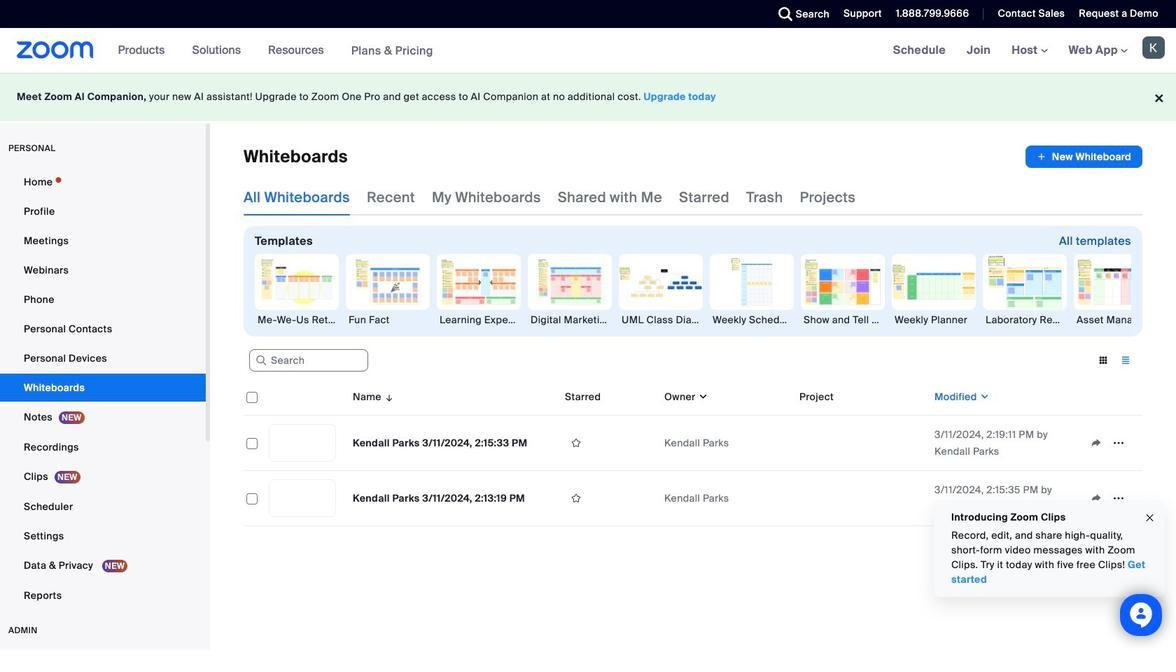 Task type: describe. For each thing, give the bounding box(es) containing it.
zoom logo image
[[17, 41, 94, 59]]

thumbnail of kendall parks 3/11/2024, 2:13:19 pm image
[[270, 480, 335, 517]]

cell for more options for kendall parks 3/11/2024, 2:15:33 pm image
[[794, 416, 929, 471]]

click to star the whiteboard kendall parks 3/11/2024, 2:15:33 pm image
[[565, 437, 587, 449]]

personal menu menu
[[0, 168, 206, 611]]

asset management element
[[1074, 313, 1158, 327]]

cell for more options for kendall parks 3/11/2024, 2:13:19 pm image
[[794, 496, 929, 501]]

arrow down image
[[381, 389, 394, 405]]

fun fact element
[[346, 313, 430, 327]]

more options for kendall parks 3/11/2024, 2:13:19 pm image
[[1107, 492, 1130, 505]]

uml class diagram element
[[619, 313, 703, 327]]

laboratory report element
[[983, 313, 1067, 327]]

list mode, selected image
[[1114, 354, 1137, 367]]

meetings navigation
[[883, 28, 1176, 74]]

weekly planner element
[[892, 313, 976, 327]]

thumbnail of kendall parks 3/11/2024, 2:15:33 pm image
[[270, 425, 335, 461]]

more options for kendall parks 3/11/2024, 2:15:33 pm image
[[1107, 437, 1130, 449]]



Task type: vqa. For each thing, say whether or not it's contained in the screenshot.
second Option Group from the top of the page
no



Task type: locate. For each thing, give the bounding box(es) containing it.
show and tell with a twist element
[[801, 313, 885, 327]]

1 cell from the top
[[794, 416, 929, 471]]

Search text field
[[249, 349, 368, 372]]

tabs of all whiteboard page tab list
[[244, 179, 856, 216]]

0 vertical spatial cell
[[794, 416, 929, 471]]

digital marketing canvas element
[[528, 313, 612, 327]]

add image
[[1037, 150, 1046, 164]]

0 vertical spatial application
[[1025, 146, 1142, 168]]

grid mode, not selected image
[[1092, 354, 1114, 367]]

2 cell from the top
[[794, 496, 929, 501]]

cell
[[794, 416, 929, 471], [794, 496, 929, 501]]

banner
[[0, 28, 1176, 74]]

product information navigation
[[108, 28, 444, 74]]

kendall parks 3/11/2024, 2:13:19 pm element
[[353, 492, 525, 505]]

1 vertical spatial cell
[[794, 496, 929, 501]]

profile picture image
[[1142, 36, 1165, 59]]

application
[[1025, 146, 1142, 168], [244, 379, 1142, 526]]

weekly schedule element
[[710, 313, 794, 327]]

down image
[[696, 390, 708, 404]]

kendall parks 3/11/2024, 2:15:33 pm element
[[353, 437, 527, 449]]

footer
[[0, 73, 1176, 121]]

click to star the whiteboard kendall parks 3/11/2024, 2:13:19 pm image
[[565, 492, 587, 505]]

close image
[[1145, 510, 1156, 526]]

learning experience canvas element
[[437, 313, 521, 327]]

me-we-us retrospective element
[[255, 313, 339, 327]]

1 vertical spatial application
[[244, 379, 1142, 526]]



